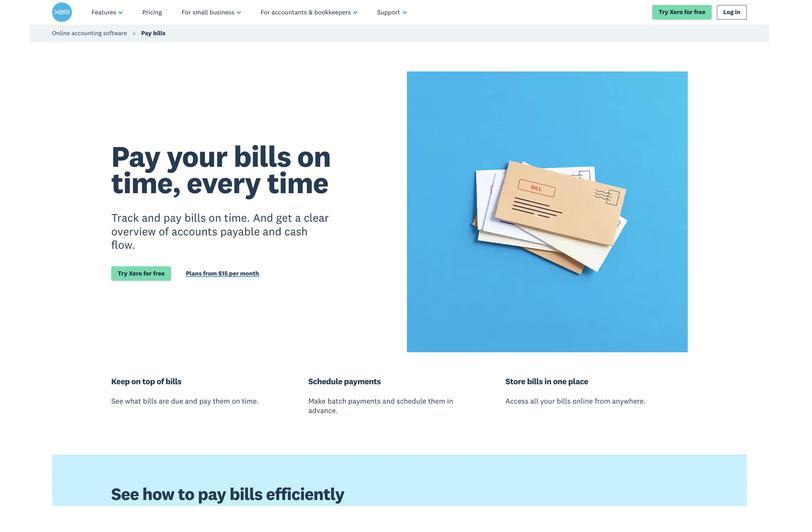 Task type: vqa. For each thing, say whether or not it's contained in the screenshot.
bottom Xero.
no



Task type: describe. For each thing, give the bounding box(es) containing it.
xero homepage image
[[52, 2, 72, 22]]

see for see what bills are due and pay them on time.
[[111, 397, 123, 406]]

bills inside breadcrumbs element
[[153, 29, 166, 37]]

of inside track and pay bills on time. and get a clear overview of accounts payable and cash flow.
[[159, 224, 169, 238]]

for small business
[[182, 8, 235, 16]]

schedule
[[397, 397, 427, 406]]

and right due
[[185, 397, 198, 406]]

month
[[240, 270, 259, 278]]

batch
[[328, 397, 347, 406]]

free for log
[[695, 8, 706, 16]]

overview
[[111, 224, 156, 238]]

for for for accountants & bookkeepers
[[261, 8, 270, 16]]

what
[[125, 397, 141, 406]]

accounts
[[172, 224, 218, 238]]

place
[[569, 377, 589, 387]]

top
[[142, 377, 155, 387]]

accountants
[[272, 8, 307, 16]]

one
[[553, 377, 567, 387]]

1 vertical spatial in
[[545, 377, 552, 387]]

for accountants & bookkeepers
[[261, 8, 351, 16]]

every
[[187, 164, 261, 201]]

make
[[309, 397, 326, 406]]

in inside "make batch payments and schedule them in advance."
[[447, 397, 454, 406]]

pay bills
[[141, 29, 166, 37]]

time
[[267, 164, 329, 201]]

1 vertical spatial your
[[541, 397, 555, 406]]

support button
[[367, 0, 417, 25]]

2 vertical spatial pay
[[198, 484, 226, 505]]

and inside "make batch payments and schedule them in advance."
[[383, 397, 395, 406]]

pay bills link
[[141, 29, 166, 37]]

flow.
[[111, 238, 135, 252]]

due
[[171, 397, 183, 406]]

your inside pay your bills on time, every time
[[167, 138, 228, 175]]

get
[[276, 211, 292, 225]]

plans from $15 per month link
[[186, 270, 259, 279]]

efficiently
[[266, 484, 345, 505]]

in inside the log in link
[[736, 8, 741, 16]]

time,
[[111, 164, 181, 201]]

try xero for free for log in
[[659, 8, 706, 16]]

see how to pay bills efficiently
[[111, 484, 345, 505]]

try for plans from $15 per month
[[118, 270, 128, 278]]

are
[[159, 397, 169, 406]]

clear
[[304, 211, 329, 225]]

log in link
[[717, 5, 748, 20]]

business
[[210, 8, 235, 16]]

for accountants & bookkeepers button
[[251, 0, 367, 25]]

0 horizontal spatial from
[[203, 270, 217, 278]]

for for plans from $15 per month
[[144, 270, 152, 278]]

plans from $15 per month
[[186, 270, 259, 278]]

access all your bills online from anywhere.
[[506, 397, 646, 406]]

log in
[[724, 8, 741, 16]]

try xero for free for plans from $15 per month
[[118, 270, 165, 278]]

pay for pay bills
[[141, 29, 152, 37]]

try for log in
[[659, 8, 669, 16]]

plans
[[186, 270, 202, 278]]

time. inside track and pay bills on time. and get a clear overview of accounts payable and cash flow.
[[224, 211, 250, 225]]

all
[[531, 397, 539, 406]]

bills inside pay your bills on time, every time
[[234, 138, 291, 175]]

keep
[[111, 377, 130, 387]]

pay inside track and pay bills on time. and get a clear overview of accounts payable and cash flow.
[[164, 211, 182, 225]]

0 vertical spatial payments
[[344, 377, 381, 387]]

a
[[295, 211, 301, 225]]



Task type: locate. For each thing, give the bounding box(es) containing it.
1 horizontal spatial from
[[595, 397, 611, 406]]

for
[[182, 8, 191, 16], [261, 8, 270, 16]]

1 horizontal spatial try xero for free link
[[653, 5, 712, 20]]

cash
[[285, 224, 308, 238]]

1 horizontal spatial xero
[[670, 8, 683, 16]]

0 horizontal spatial for
[[182, 8, 191, 16]]

for small business button
[[172, 0, 251, 25]]

try xero for free link for log in
[[653, 5, 712, 20]]

a small stack of unopened envelopes containing bills. image
[[407, 72, 688, 353]]

1 horizontal spatial for
[[685, 8, 693, 16]]

per
[[229, 270, 239, 278]]

payable
[[220, 224, 260, 238]]

1 vertical spatial payments
[[349, 397, 381, 406]]

0 vertical spatial try xero for free link
[[653, 5, 712, 20]]

pricing link
[[133, 0, 172, 25]]

for
[[685, 8, 693, 16], [144, 270, 152, 278]]

for for log in
[[685, 8, 693, 16]]

0 horizontal spatial free
[[153, 270, 165, 278]]

see for see how to pay bills efficiently
[[111, 484, 139, 505]]

online
[[573, 397, 593, 406]]

breadcrumbs element
[[0, 25, 800, 42]]

payments up "make batch payments and schedule them in advance."
[[344, 377, 381, 387]]

log
[[724, 8, 734, 16]]

payments right batch
[[349, 397, 381, 406]]

0 horizontal spatial in
[[447, 397, 454, 406]]

store
[[506, 377, 526, 387]]

$15
[[218, 270, 228, 278]]

1 vertical spatial try
[[118, 270, 128, 278]]

payments
[[344, 377, 381, 387], [349, 397, 381, 406]]

on
[[297, 138, 331, 175], [209, 211, 222, 225], [131, 377, 141, 387], [232, 397, 240, 406]]

of right overview
[[159, 224, 169, 238]]

0 vertical spatial from
[[203, 270, 217, 278]]

0 horizontal spatial try xero for free
[[118, 270, 165, 278]]

0 vertical spatial in
[[736, 8, 741, 16]]

try xero for free link for plans from $15 per month
[[111, 267, 171, 281]]

0 horizontal spatial try xero for free link
[[111, 267, 171, 281]]

features
[[92, 8, 116, 16]]

0 horizontal spatial xero
[[129, 270, 142, 278]]

1 them from the left
[[213, 397, 230, 406]]

2 for from the left
[[261, 8, 270, 16]]

1 vertical spatial from
[[595, 397, 611, 406]]

2 vertical spatial in
[[447, 397, 454, 406]]

in
[[736, 8, 741, 16], [545, 377, 552, 387], [447, 397, 454, 406]]

1 vertical spatial time.
[[242, 397, 259, 406]]

from right online
[[595, 397, 611, 406]]

1 horizontal spatial your
[[541, 397, 555, 406]]

keep on top of bills
[[111, 377, 182, 387]]

online accounting software link
[[52, 29, 127, 37]]

1 see from the top
[[111, 397, 123, 406]]

1 horizontal spatial free
[[695, 8, 706, 16]]

0 vertical spatial xero
[[670, 8, 683, 16]]

schedule
[[309, 377, 343, 387]]

try
[[659, 8, 669, 16], [118, 270, 128, 278]]

free
[[695, 8, 706, 16], [153, 270, 165, 278]]

free left plans
[[153, 270, 165, 278]]

for left small
[[182, 8, 191, 16]]

0 vertical spatial see
[[111, 397, 123, 406]]

0 horizontal spatial try
[[118, 270, 128, 278]]

track
[[111, 211, 139, 225]]

1 horizontal spatial for
[[261, 8, 270, 16]]

1 vertical spatial free
[[153, 270, 165, 278]]

0 horizontal spatial your
[[167, 138, 228, 175]]

0 vertical spatial free
[[695, 8, 706, 16]]

of
[[159, 224, 169, 238], [157, 377, 164, 387]]

2 horizontal spatial in
[[736, 8, 741, 16]]

and
[[142, 211, 161, 225], [263, 224, 282, 238], [185, 397, 198, 406], [383, 397, 395, 406]]

1 vertical spatial try xero for free
[[118, 270, 165, 278]]

online
[[52, 29, 70, 37]]

1 horizontal spatial try xero for free
[[659, 8, 706, 16]]

time.
[[224, 211, 250, 225], [242, 397, 259, 406]]

&
[[309, 8, 313, 16]]

1 vertical spatial pay
[[199, 397, 211, 406]]

0 horizontal spatial for
[[144, 270, 152, 278]]

bookkeepers
[[315, 8, 351, 16]]

0 vertical spatial pay
[[164, 211, 182, 225]]

of right top
[[157, 377, 164, 387]]

0 vertical spatial pay
[[141, 29, 152, 37]]

1 vertical spatial of
[[157, 377, 164, 387]]

free for plans
[[153, 270, 165, 278]]

pay
[[164, 211, 182, 225], [199, 397, 211, 406], [198, 484, 226, 505]]

1 vertical spatial pay
[[111, 138, 160, 175]]

software
[[103, 29, 127, 37]]

see left what
[[111, 397, 123, 406]]

see what bills are due and pay them on time.
[[111, 397, 259, 406]]

them inside "make batch payments and schedule them in advance."
[[428, 397, 446, 406]]

0 vertical spatial try xero for free
[[659, 8, 706, 16]]

payments inside "make batch payments and schedule them in advance."
[[349, 397, 381, 406]]

features button
[[82, 0, 133, 25]]

1 vertical spatial for
[[144, 270, 152, 278]]

from left $15
[[203, 270, 217, 278]]

accounting
[[71, 29, 102, 37]]

xero for log in
[[670, 8, 683, 16]]

see
[[111, 397, 123, 406], [111, 484, 139, 505]]

support
[[377, 8, 400, 16]]

on inside track and pay bills on time. and get a clear overview of accounts payable and cash flow.
[[209, 211, 222, 225]]

anywhere.
[[613, 397, 646, 406]]

1 horizontal spatial try
[[659, 8, 669, 16]]

on inside pay your bills on time, every time
[[297, 138, 331, 175]]

2 them from the left
[[428, 397, 446, 406]]

1 horizontal spatial in
[[545, 377, 552, 387]]

pay your bills on time, every time
[[111, 138, 331, 201]]

0 horizontal spatial them
[[213, 397, 230, 406]]

small
[[193, 8, 208, 16]]

how
[[143, 484, 175, 505]]

to
[[178, 484, 194, 505]]

1 vertical spatial xero
[[129, 270, 142, 278]]

1 vertical spatial try xero for free link
[[111, 267, 171, 281]]

2 see from the top
[[111, 484, 139, 505]]

access
[[506, 397, 529, 406]]

for left "accountants"
[[261, 8, 270, 16]]

0 vertical spatial try
[[659, 8, 669, 16]]

pay for pay your bills on time, every time
[[111, 138, 160, 175]]

online accounting software
[[52, 29, 127, 37]]

for for for small business
[[182, 8, 191, 16]]

pay inside breadcrumbs element
[[141, 29, 152, 37]]

bills
[[153, 29, 166, 37], [234, 138, 291, 175], [185, 211, 206, 225], [166, 377, 182, 387], [528, 377, 543, 387], [143, 397, 157, 406], [557, 397, 571, 406], [230, 484, 263, 505]]

store bills in one place
[[506, 377, 589, 387]]

0 vertical spatial your
[[167, 138, 228, 175]]

and left schedule
[[383, 397, 395, 406]]

from
[[203, 270, 217, 278], [595, 397, 611, 406]]

try xero for free link
[[653, 5, 712, 20], [111, 267, 171, 281]]

them
[[213, 397, 230, 406], [428, 397, 446, 406]]

0 vertical spatial for
[[685, 8, 693, 16]]

pay
[[141, 29, 152, 37], [111, 138, 160, 175]]

advance.
[[309, 406, 338, 416]]

your
[[167, 138, 228, 175], [541, 397, 555, 406]]

free left log
[[695, 8, 706, 16]]

and
[[253, 211, 273, 225]]

bills inside track and pay bills on time. and get a clear overview of accounts payable and cash flow.
[[185, 211, 206, 225]]

0 vertical spatial time.
[[224, 211, 250, 225]]

and right track
[[142, 211, 161, 225]]

1 for from the left
[[182, 8, 191, 16]]

1 horizontal spatial them
[[428, 397, 446, 406]]

track and pay bills on time. and get a clear overview of accounts payable and cash flow.
[[111, 211, 329, 252]]

try xero for free
[[659, 8, 706, 16], [118, 270, 165, 278]]

make batch payments and schedule them in advance.
[[309, 397, 454, 416]]

xero for plans from $15 per month
[[129, 270, 142, 278]]

0 vertical spatial of
[[159, 224, 169, 238]]

1 vertical spatial see
[[111, 484, 139, 505]]

see left how
[[111, 484, 139, 505]]

pay inside pay your bills on time, every time
[[111, 138, 160, 175]]

and left cash
[[263, 224, 282, 238]]

pricing
[[142, 8, 162, 16]]

xero
[[670, 8, 683, 16], [129, 270, 142, 278]]

schedule payments
[[309, 377, 381, 387]]



